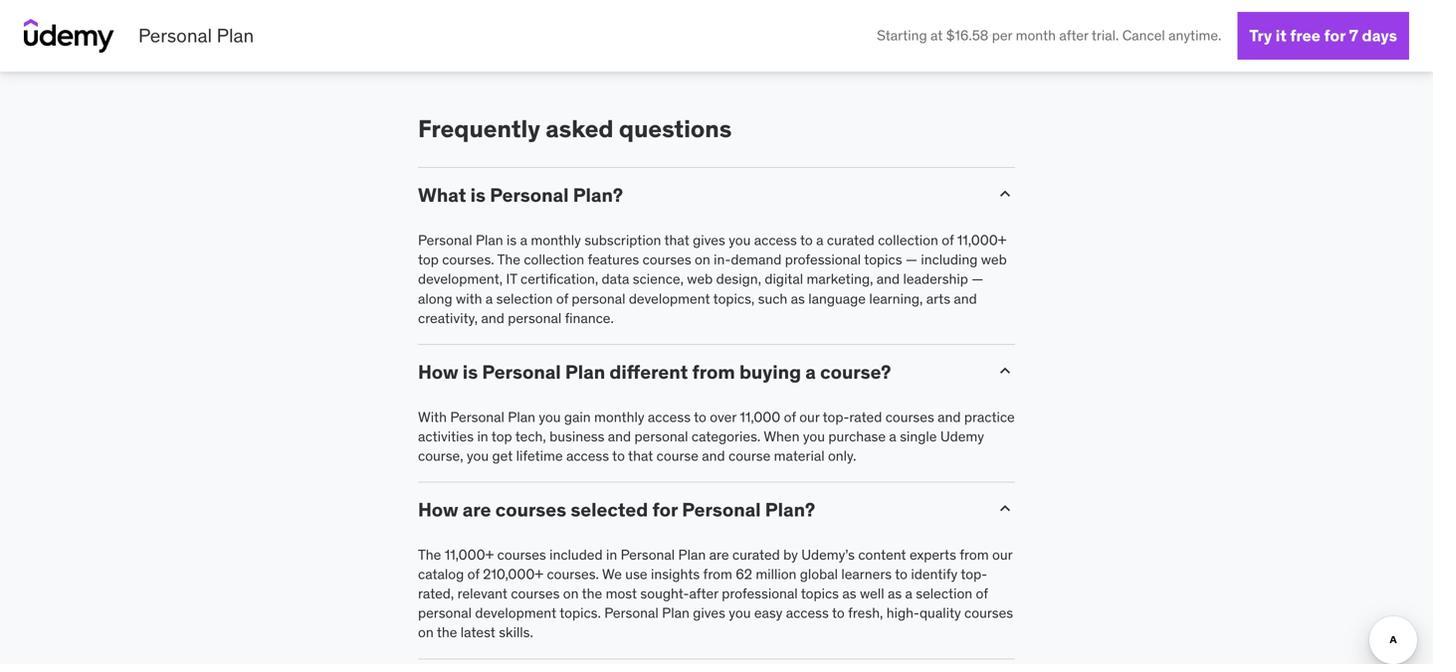 Task type: locate. For each thing, give the bounding box(es) containing it.
0 horizontal spatial are
[[463, 498, 491, 522]]

courses. inside the 11,000+ courses included in personal plan are curated by udemy's content experts from our catalog of 210,000+ courses. we use insights from 62 million global learners to identify top- rated, relevant courses on the most sought-after professional topics as well as a selection of personal development topics. personal plan gives you easy access to fresh, high-quality courses on the latest skills.
[[547, 566, 599, 584]]

1 vertical spatial on
[[563, 585, 579, 603]]

on
[[695, 251, 710, 269], [563, 585, 579, 603], [418, 624, 434, 642]]

personal inside with personal plan you gain monthly access to over 11,000 of our top-rated courses and practice activities in top tech, business and personal categories. when you purchase a single udemy course, you get lifetime access to that course and course material only.
[[450, 408, 505, 426]]

professional
[[785, 251, 861, 269], [722, 585, 798, 603]]

2 how from the top
[[418, 498, 458, 522]]

top- up "purchase"
[[823, 408, 849, 426]]

1 gives from the top
[[693, 231, 725, 249]]

topics down the global
[[801, 585, 839, 603]]

0 vertical spatial selection
[[496, 290, 553, 308]]

as left well
[[842, 585, 857, 603]]

as up high-
[[888, 585, 902, 603]]

personal plan is a monthly subscription that gives you access to a curated collection of 11,000+ top courses. the collection features courses on in-demand professional topics — including web development, it certification, data science, web design, digital marketing, and leadership — along with a selection of personal development topics, such as language learning, arts and creativity, and personal finance.
[[418, 231, 1007, 327]]

plan?
[[573, 183, 623, 207], [765, 498, 815, 522]]

1 vertical spatial our
[[992, 546, 1012, 564]]

monthly inside personal plan is a monthly subscription that gives you access to a curated collection of 11,000+ top courses. the collection features courses on in-demand professional topics — including web development, it certification, data science, web design, digital marketing, and leadership — along with a selection of personal development topics, such as language learning, arts and creativity, and personal finance.
[[531, 231, 581, 249]]

as inside personal plan is a monthly subscription that gives you access to a curated collection of 11,000+ top courses. the collection features courses on in-demand professional topics — including web development, it certification, data science, web design, digital marketing, and leadership — along with a selection of personal development topics, such as language learning, arts and creativity, and personal finance.
[[791, 290, 805, 308]]

global
[[800, 566, 838, 584]]

gives inside the 11,000+ courses included in personal plan are curated by udemy's content experts from our catalog of 210,000+ courses. we use insights from 62 million global learners to identify top- rated, relevant courses on the most sought-after professional topics as well as a selection of personal development topics. personal plan gives you easy access to fresh, high-quality courses on the latest skills.
[[693, 605, 725, 623]]

gives
[[693, 231, 725, 249], [693, 605, 725, 623]]

are down how are courses selected for personal plan? dropdown button
[[709, 546, 729, 564]]

1 small image from the top
[[995, 184, 1015, 204]]

11,000+ inside personal plan is a monthly subscription that gives you access to a curated collection of 11,000+ top courses. the collection features courses on in-demand professional topics — including web development, it certification, data science, web design, digital marketing, and leadership — along with a selection of personal development topics, such as language learning, arts and creativity, and personal finance.
[[957, 231, 1007, 249]]

0 vertical spatial topics
[[864, 251, 902, 269]]

access right easy
[[786, 605, 829, 623]]

1 vertical spatial that
[[628, 447, 653, 465]]

development up skills.
[[475, 605, 556, 623]]

personal inside with personal plan you gain monthly access to over 11,000 of our top-rated courses and practice activities in top tech, business and personal categories. when you purchase a single udemy course, you get lifetime access to that course and course material only.
[[634, 428, 688, 446]]

access
[[754, 231, 797, 249], [648, 408, 691, 426], [566, 447, 609, 465], [786, 605, 829, 623]]

how is personal plan different from buying a course? button
[[418, 360, 979, 384]]

monthly up certification, on the left top
[[531, 231, 581, 249]]

gives inside personal plan is a monthly subscription that gives you access to a curated collection of 11,000+ top courses. the collection features courses on in-demand professional topics — including web development, it certification, data science, web design, digital marketing, and leadership — along with a selection of personal development topics, such as language learning, arts and creativity, and personal finance.
[[693, 231, 725, 249]]

development down science, in the left top of the page
[[629, 290, 710, 308]]

the up catalog
[[418, 546, 441, 564]]

2 vertical spatial is
[[463, 360, 478, 384]]

11,000+ up including
[[957, 231, 1007, 249]]

when
[[764, 428, 800, 446]]

personal up finance.
[[572, 290, 625, 308]]

0 vertical spatial —
[[906, 251, 918, 269]]

0 horizontal spatial that
[[628, 447, 653, 465]]

access up demand
[[754, 231, 797, 249]]

it
[[1276, 25, 1287, 46]]

2 gives from the top
[[693, 605, 725, 623]]

1 horizontal spatial web
[[981, 251, 1007, 269]]

learning,
[[869, 290, 923, 308]]

1 horizontal spatial development
[[629, 290, 710, 308]]

course
[[657, 447, 699, 465], [729, 447, 771, 465]]

selection down it
[[496, 290, 553, 308]]

0 horizontal spatial for
[[652, 498, 678, 522]]

collection
[[878, 231, 938, 249], [524, 251, 584, 269]]

0 vertical spatial our
[[799, 408, 820, 426]]

1 vertical spatial monthly
[[594, 408, 644, 426]]

0 horizontal spatial on
[[418, 624, 434, 642]]

courses down 210,000+ at the left bottom of page
[[511, 585, 560, 603]]

2 course from the left
[[729, 447, 771, 465]]

0 vertical spatial 11,000+
[[957, 231, 1007, 249]]

plan? up subscription
[[573, 183, 623, 207]]

monthly right gain
[[594, 408, 644, 426]]

1 horizontal spatial our
[[992, 546, 1012, 564]]

1 vertical spatial top
[[491, 428, 512, 446]]

is down creativity,
[[463, 360, 478, 384]]

0 horizontal spatial topics
[[801, 585, 839, 603]]

for left 7
[[1324, 25, 1346, 46]]

identify
[[911, 566, 958, 584]]

0 vertical spatial courses.
[[442, 251, 494, 269]]

1 vertical spatial courses.
[[547, 566, 599, 584]]

course?
[[820, 360, 891, 384]]

you left easy
[[729, 605, 751, 623]]

2 horizontal spatial on
[[695, 251, 710, 269]]

1 vertical spatial development
[[475, 605, 556, 623]]

top- right identify
[[961, 566, 987, 584]]

—
[[906, 251, 918, 269], [972, 270, 984, 288]]

a down 'what is personal plan?'
[[520, 231, 527, 249]]

a up marketing,
[[816, 231, 824, 249]]

— up leadership
[[906, 251, 918, 269]]

0 vertical spatial monthly
[[531, 231, 581, 249]]

1 vertical spatial how
[[418, 498, 458, 522]]

to
[[800, 231, 813, 249], [694, 408, 707, 426], [612, 447, 625, 465], [895, 566, 908, 584], [832, 605, 845, 623]]

in
[[477, 428, 488, 446], [606, 546, 617, 564]]

is up it
[[507, 231, 517, 249]]

udemy image
[[24, 19, 114, 53]]

0 vertical spatial curated
[[827, 231, 875, 249]]

collection up including
[[878, 231, 938, 249]]

our inside the 11,000+ courses included in personal plan are curated by udemy's content experts from our catalog of 210,000+ courses. we use insights from 62 million global learners to identify top- rated, relevant courses on the most sought-after professional topics as well as a selection of personal development topics. personal plan gives you easy access to fresh, high-quality courses on the latest skills.
[[992, 546, 1012, 564]]

from
[[692, 360, 735, 384], [960, 546, 989, 564], [703, 566, 732, 584]]

0 horizontal spatial our
[[799, 408, 820, 426]]

from right experts
[[960, 546, 989, 564]]

1 horizontal spatial for
[[1324, 25, 1346, 46]]

1 horizontal spatial courses.
[[547, 566, 599, 584]]

what is personal plan?
[[418, 183, 623, 207]]

data
[[602, 270, 629, 288]]

the inside the 11,000+ courses included in personal plan are curated by udemy's content experts from our catalog of 210,000+ courses. we use insights from 62 million global learners to identify top- rated, relevant courses on the most sought-after professional topics as well as a selection of personal development topics. personal plan gives you easy access to fresh, high-quality courses on the latest skills.
[[418, 546, 441, 564]]

a inside the 11,000+ courses included in personal plan are curated by udemy's content experts from our catalog of 210,000+ courses. we use insights from 62 million global learners to identify top- rated, relevant courses on the most sought-after professional topics as well as a selection of personal development topics. personal plan gives you easy access to fresh, high-quality courses on the latest skills.
[[905, 585, 913, 603]]

web left 'design,'
[[687, 270, 713, 288]]

1 vertical spatial 11,000+
[[445, 546, 494, 564]]

plan inside with personal plan you gain monthly access to over 11,000 of our top-rated courses and practice activities in top tech, business and personal categories. when you purchase a single udemy course, you get lifetime access to that course and course material only.
[[508, 408, 535, 426]]

to down content at the bottom right
[[895, 566, 908, 584]]

monthly
[[531, 231, 581, 249], [594, 408, 644, 426]]

personal left "categories."
[[634, 428, 688, 446]]

small image
[[995, 184, 1015, 204], [995, 361, 1015, 381]]

0 vertical spatial small image
[[995, 184, 1015, 204]]

professional up marketing,
[[785, 251, 861, 269]]

0 horizontal spatial in
[[477, 428, 488, 446]]

1 vertical spatial gives
[[693, 605, 725, 623]]

as
[[791, 290, 805, 308], [842, 585, 857, 603], [888, 585, 902, 603]]

is right what
[[470, 183, 486, 207]]

courses up science, in the left top of the page
[[643, 251, 691, 269]]

along
[[418, 290, 452, 308]]

2 vertical spatial on
[[418, 624, 434, 642]]

professional up easy
[[722, 585, 798, 603]]

0 vertical spatial development
[[629, 290, 710, 308]]

0 vertical spatial the
[[497, 251, 520, 269]]

how for how is personal plan different from buying a course?
[[418, 360, 458, 384]]

finance.
[[565, 309, 614, 327]]

a up high-
[[905, 585, 913, 603]]

1 vertical spatial small image
[[995, 361, 1015, 381]]

how for how are courses selected for personal plan?
[[418, 498, 458, 522]]

1 vertical spatial after
[[689, 585, 718, 603]]

are inside the 11,000+ courses included in personal plan are curated by udemy's content experts from our catalog of 210,000+ courses. we use insights from 62 million global learners to identify top- rated, relevant courses on the most sought-after professional topics as well as a selection of personal development topics. personal plan gives you easy access to fresh, high-quality courses on the latest skills.
[[709, 546, 729, 564]]

2 small image from the top
[[995, 361, 1015, 381]]

small image for how is personal plan different from buying a course?
[[995, 361, 1015, 381]]

such
[[758, 290, 788, 308]]

how is personal plan different from buying a course?
[[418, 360, 891, 384]]

access inside personal plan is a monthly subscription that gives you access to a curated collection of 11,000+ top courses. the collection features courses on in-demand professional topics — including web development, it certification, data science, web design, digital marketing, and leadership — along with a selection of personal development topics, such as language learning, arts and creativity, and personal finance.
[[754, 231, 797, 249]]

development inside personal plan is a monthly subscription that gives you access to a curated collection of 11,000+ top courses. the collection features courses on in-demand professional topics — including web development, it certification, data science, web design, digital marketing, and leadership — along with a selection of personal development topics, such as language learning, arts and creativity, and personal finance.
[[629, 290, 710, 308]]

insights
[[651, 566, 700, 584]]

curated
[[827, 231, 875, 249], [732, 546, 780, 564]]

1 vertical spatial plan?
[[765, 498, 815, 522]]

0 horizontal spatial monthly
[[531, 231, 581, 249]]

collection up certification, on the left top
[[524, 251, 584, 269]]

from left 62
[[703, 566, 732, 584]]

development,
[[418, 270, 503, 288]]

of inside with personal plan you gain monthly access to over 11,000 of our top-rated courses and practice activities in top tech, business and personal categories. when you purchase a single udemy course, you get lifetime access to that course and course material only.
[[784, 408, 796, 426]]

1 vertical spatial professional
[[722, 585, 798, 603]]

marketing,
[[807, 270, 873, 288]]

courses up single at the bottom right
[[885, 408, 934, 426]]

at
[[931, 27, 943, 44]]

1 vertical spatial —
[[972, 270, 984, 288]]

personal down rated,
[[418, 605, 472, 623]]

0 vertical spatial is
[[470, 183, 486, 207]]

0 vertical spatial plan?
[[573, 183, 623, 207]]

in right the activities
[[477, 428, 488, 446]]

gives up in-
[[693, 231, 725, 249]]

for
[[1324, 25, 1346, 46], [652, 498, 678, 522]]

you up demand
[[729, 231, 751, 249]]

0 vertical spatial professional
[[785, 251, 861, 269]]

gives down insights
[[693, 605, 725, 623]]

210,000+
[[483, 566, 543, 584]]

access down business
[[566, 447, 609, 465]]

1 horizontal spatial on
[[563, 585, 579, 603]]

material
[[774, 447, 825, 465]]

are down course, at the left bottom of the page
[[463, 498, 491, 522]]

$16.58
[[946, 27, 989, 44]]

1 horizontal spatial as
[[842, 585, 857, 603]]

0 horizontal spatial course
[[657, 447, 699, 465]]

frequently asked questions
[[418, 114, 732, 144]]

a left single at the bottom right
[[889, 428, 897, 446]]

personal
[[138, 24, 212, 47], [490, 183, 569, 207], [418, 231, 472, 249], [482, 360, 561, 384], [450, 408, 505, 426], [682, 498, 761, 522], [621, 546, 675, 564], [604, 605, 659, 623]]

1 horizontal spatial 11,000+
[[957, 231, 1007, 249]]

1 vertical spatial the
[[418, 546, 441, 564]]

1 horizontal spatial are
[[709, 546, 729, 564]]

1 vertical spatial collection
[[524, 251, 584, 269]]

0 vertical spatial the
[[582, 585, 602, 603]]

0 horizontal spatial as
[[791, 290, 805, 308]]

top up get
[[491, 428, 512, 446]]

1 horizontal spatial curated
[[827, 231, 875, 249]]

0 horizontal spatial courses.
[[442, 251, 494, 269]]

0 horizontal spatial 11,000+
[[445, 546, 494, 564]]

0 vertical spatial on
[[695, 251, 710, 269]]

curated up marketing,
[[827, 231, 875, 249]]

small image
[[995, 499, 1015, 519]]

2 vertical spatial from
[[703, 566, 732, 584]]

high-
[[887, 605, 920, 623]]

that up how are courses selected for personal plan? on the bottom of the page
[[628, 447, 653, 465]]

are
[[463, 498, 491, 522], [709, 546, 729, 564]]

in inside with personal plan you gain monthly access to over 11,000 of our top-rated courses and practice activities in top tech, business and personal categories. when you purchase a single udemy course, you get lifetime access to that course and course material only.
[[477, 428, 488, 446]]

rated
[[849, 408, 882, 426]]

the
[[582, 585, 602, 603], [437, 624, 457, 642]]

learners
[[841, 566, 892, 584]]

1 horizontal spatial monthly
[[594, 408, 644, 426]]

for right selected
[[652, 498, 678, 522]]

0 horizontal spatial top-
[[823, 408, 849, 426]]

is for how
[[463, 360, 478, 384]]

tech,
[[515, 428, 546, 446]]

how up with
[[418, 360, 458, 384]]

— down including
[[972, 270, 984, 288]]

1 horizontal spatial selection
[[916, 585, 973, 603]]

that
[[664, 231, 689, 249], [628, 447, 653, 465]]

0 vertical spatial top-
[[823, 408, 849, 426]]

11,000+ inside the 11,000+ courses included in personal plan are curated by udemy's content experts from our catalog of 210,000+ courses. we use insights from 62 million global learners to identify top- rated, relevant courses on the most sought-after professional topics as well as a selection of personal development topics. personal plan gives you easy access to fresh, high-quality courses on the latest skills.
[[445, 546, 494, 564]]

0 vertical spatial how
[[418, 360, 458, 384]]

relevant
[[457, 585, 508, 603]]

0 vertical spatial gives
[[693, 231, 725, 249]]

1 horizontal spatial that
[[664, 231, 689, 249]]

the up topics.
[[582, 585, 602, 603]]

that up science, in the left top of the page
[[664, 231, 689, 249]]

our down small image
[[992, 546, 1012, 564]]

selection up "quality"
[[916, 585, 973, 603]]

courses down lifetime on the left of the page
[[495, 498, 566, 522]]

from up over
[[692, 360, 735, 384]]

web right including
[[981, 251, 1007, 269]]

1 horizontal spatial topics
[[864, 251, 902, 269]]

top
[[418, 251, 439, 269], [491, 428, 512, 446]]

top inside personal plan is a monthly subscription that gives you access to a curated collection of 11,000+ top courses. the collection features courses on in-demand professional topics — including web development, it certification, data science, web design, digital marketing, and leadership — along with a selection of personal development topics, such as language learning, arts and creativity, and personal finance.
[[418, 251, 439, 269]]

0 vertical spatial collection
[[878, 231, 938, 249]]

1 vertical spatial topics
[[801, 585, 839, 603]]

after left trial.
[[1059, 27, 1089, 44]]

1 how from the top
[[418, 360, 458, 384]]

on down rated,
[[418, 624, 434, 642]]

1 vertical spatial in
[[606, 546, 617, 564]]

topics inside personal plan is a monthly subscription that gives you access to a curated collection of 11,000+ top courses. the collection features courses on in-demand professional topics — including web development, it certification, data science, web design, digital marketing, and leadership — along with a selection of personal development topics, such as language learning, arts and creativity, and personal finance.
[[864, 251, 902, 269]]

0 vertical spatial in
[[477, 428, 488, 446]]

top- inside the 11,000+ courses included in personal plan are curated by udemy's content experts from our catalog of 210,000+ courses. we use insights from 62 million global learners to identify top- rated, relevant courses on the most sought-after professional topics as well as a selection of personal development topics. personal plan gives you easy access to fresh, high-quality courses on the latest skills.
[[961, 566, 987, 584]]

our up when
[[799, 408, 820, 426]]

0 horizontal spatial selection
[[496, 290, 553, 308]]

1 horizontal spatial top-
[[961, 566, 987, 584]]

0 horizontal spatial collection
[[524, 251, 584, 269]]

top up development,
[[418, 251, 439, 269]]

selection inside personal plan is a monthly subscription that gives you access to a curated collection of 11,000+ top courses. the collection features courses on in-demand professional topics — including web development, it certification, data science, web design, digital marketing, and leadership — along with a selection of personal development topics, such as language learning, arts and creativity, and personal finance.
[[496, 290, 553, 308]]

you inside the 11,000+ courses included in personal plan are curated by udemy's content experts from our catalog of 210,000+ courses. we use insights from 62 million global learners to identify top- rated, relevant courses on the most sought-after professional topics as well as a selection of personal development topics. personal plan gives you easy access to fresh, high-quality courses on the latest skills.
[[729, 605, 751, 623]]

1 horizontal spatial in
[[606, 546, 617, 564]]

to up digital
[[800, 231, 813, 249]]

our
[[799, 408, 820, 426], [992, 546, 1012, 564]]

topics up learning,
[[864, 251, 902, 269]]

quality
[[920, 605, 961, 623]]

on up topics.
[[563, 585, 579, 603]]

professional inside the 11,000+ courses included in personal plan are curated by udemy's content experts from our catalog of 210,000+ courses. we use insights from 62 million global learners to identify top- rated, relevant courses on the most sought-after professional topics as well as a selection of personal development topics. personal plan gives you easy access to fresh, high-quality courses on the latest skills.
[[722, 585, 798, 603]]

personal
[[572, 290, 625, 308], [508, 309, 562, 327], [634, 428, 688, 446], [418, 605, 472, 623]]

courses.
[[442, 251, 494, 269], [547, 566, 599, 584]]

topics
[[864, 251, 902, 269], [801, 585, 839, 603]]

how down course, at the left bottom of the page
[[418, 498, 458, 522]]

11,000+ up catalog
[[445, 546, 494, 564]]

1 horizontal spatial after
[[1059, 27, 1089, 44]]

0 vertical spatial top
[[418, 251, 439, 269]]

0 horizontal spatial the
[[437, 624, 457, 642]]

0 horizontal spatial curated
[[732, 546, 780, 564]]

0 vertical spatial that
[[664, 231, 689, 249]]

in up the we
[[606, 546, 617, 564]]

0 horizontal spatial top
[[418, 251, 439, 269]]

on left in-
[[695, 251, 710, 269]]

courses. up development,
[[442, 251, 494, 269]]

digital
[[765, 270, 803, 288]]

courses. down included
[[547, 566, 599, 584]]

including
[[921, 251, 978, 269]]

web
[[981, 251, 1007, 269], [687, 270, 713, 288]]

the left the latest
[[437, 624, 457, 642]]

and down "with" at the top
[[481, 309, 504, 327]]

1 vertical spatial web
[[687, 270, 713, 288]]

after down insights
[[689, 585, 718, 603]]

you
[[729, 231, 751, 249], [539, 408, 561, 426], [803, 428, 825, 446], [467, 447, 489, 465], [729, 605, 751, 623]]

1 horizontal spatial the
[[497, 251, 520, 269]]

the up it
[[497, 251, 520, 269]]

subscription
[[584, 231, 661, 249]]

1 vertical spatial are
[[709, 546, 729, 564]]

plan
[[217, 24, 254, 47], [476, 231, 503, 249], [565, 360, 605, 384], [508, 408, 535, 426], [678, 546, 706, 564], [662, 605, 690, 623]]

our inside with personal plan you gain monthly access to over 11,000 of our top-rated courses and practice activities in top tech, business and personal categories. when you purchase a single udemy course, you get lifetime access to that course and course material only.
[[799, 408, 820, 426]]

fresh,
[[848, 605, 883, 623]]

1 vertical spatial selection
[[916, 585, 973, 603]]

plan? up 'by'
[[765, 498, 815, 522]]

with personal plan you gain monthly access to over 11,000 of our top-rated courses and practice activities in top tech, business and personal categories. when you purchase a single udemy course, you get lifetime access to that course and course material only.
[[418, 408, 1015, 465]]

0 horizontal spatial development
[[475, 605, 556, 623]]

curated up 62
[[732, 546, 780, 564]]

1 vertical spatial top-
[[961, 566, 987, 584]]

plan inside personal plan is a monthly subscription that gives you access to a curated collection of 11,000+ top courses. the collection features courses on in-demand professional topics — including web development, it certification, data science, web design, digital marketing, and leadership — along with a selection of personal development topics, such as language learning, arts and creativity, and personal finance.
[[476, 231, 503, 249]]

as down digital
[[791, 290, 805, 308]]



Task type: describe. For each thing, give the bounding box(es) containing it.
gain
[[564, 408, 591, 426]]

buying
[[739, 360, 801, 384]]

1 vertical spatial for
[[652, 498, 678, 522]]

after inside the 11,000+ courses included in personal plan are curated by udemy's content experts from our catalog of 210,000+ courses. we use insights from 62 million global learners to identify top- rated, relevant courses on the most sought-after professional topics as well as a selection of personal development topics. personal plan gives you easy access to fresh, high-quality courses on the latest skills.
[[689, 585, 718, 603]]

a inside with personal plan you gain monthly access to over 11,000 of our top-rated courses and practice activities in top tech, business and personal categories. when you purchase a single udemy course, you get lifetime access to that course and course material only.
[[889, 428, 897, 446]]

0 horizontal spatial —
[[906, 251, 918, 269]]

7
[[1349, 25, 1358, 46]]

asked
[[546, 114, 614, 144]]

professional inside personal plan is a monthly subscription that gives you access to a curated collection of 11,000+ top courses. the collection features courses on in-demand professional topics — including web development, it certification, data science, web design, digital marketing, and leadership — along with a selection of personal development topics, such as language learning, arts and creativity, and personal finance.
[[785, 251, 861, 269]]

topics inside the 11,000+ courses included in personal plan are curated by udemy's content experts from our catalog of 210,000+ courses. we use insights from 62 million global learners to identify top- rated, relevant courses on the most sought-after professional topics as well as a selection of personal development topics. personal plan gives you easy access to fresh, high-quality courses on the latest skills.
[[801, 585, 839, 603]]

that inside personal plan is a monthly subscription that gives you access to a curated collection of 11,000+ top courses. the collection features courses on in-demand professional topics — including web development, it certification, data science, web design, digital marketing, and leadership — along with a selection of personal development topics, such as language learning, arts and creativity, and personal finance.
[[664, 231, 689, 249]]

different
[[609, 360, 688, 384]]

personal inside the 11,000+ courses included in personal plan are curated by udemy's content experts from our catalog of 210,000+ courses. we use insights from 62 million global learners to identify top- rated, relevant courses on the most sought-after professional topics as well as a selection of personal development topics. personal plan gives you easy access to fresh, high-quality courses on the latest skills.
[[418, 605, 472, 623]]

frequently
[[418, 114, 540, 144]]

to inside personal plan is a monthly subscription that gives you access to a curated collection of 11,000+ top courses. the collection features courses on in-demand professional topics — including web development, it certification, data science, web design, digital marketing, and leadership — along with a selection of personal development topics, such as language learning, arts and creativity, and personal finance.
[[800, 231, 813, 249]]

development inside the 11,000+ courses included in personal plan are curated by udemy's content experts from our catalog of 210,000+ courses. we use insights from 62 million global learners to identify top- rated, relevant courses on the most sought-after professional topics as well as a selection of personal development topics. personal plan gives you easy access to fresh, high-quality courses on the latest skills.
[[475, 605, 556, 623]]

per
[[992, 27, 1012, 44]]

and up udemy
[[938, 408, 961, 426]]

over
[[710, 408, 736, 426]]

1 horizontal spatial the
[[582, 585, 602, 603]]

0 horizontal spatial web
[[687, 270, 713, 288]]

experts
[[910, 546, 956, 564]]

the inside personal plan is a monthly subscription that gives you access to a curated collection of 11,000+ top courses. the collection features courses on in-demand professional topics — including web development, it certification, data science, web design, digital marketing, and leadership — along with a selection of personal development topics, such as language learning, arts and creativity, and personal finance.
[[497, 251, 520, 269]]

most
[[606, 585, 637, 603]]

only.
[[828, 447, 856, 465]]

a right buying at the right bottom
[[805, 360, 816, 384]]

and right business
[[608, 428, 631, 446]]

you inside personal plan is a monthly subscription that gives you access to a curated collection of 11,000+ top courses. the collection features courses on in-demand professional topics — including web development, it certification, data science, web design, digital marketing, and leadership — along with a selection of personal development topics, such as language learning, arts and creativity, and personal finance.
[[729, 231, 751, 249]]

try it free for 7 days
[[1249, 25, 1397, 46]]

cancel
[[1122, 27, 1165, 44]]

try
[[1249, 25, 1272, 46]]

features
[[588, 251, 639, 269]]

personal inside personal plan is a monthly subscription that gives you access to a curated collection of 11,000+ top courses. the collection features courses on in-demand professional topics — including web development, it certification, data science, web design, digital marketing, and leadership — along with a selection of personal development topics, such as language learning, arts and creativity, and personal finance.
[[418, 231, 472, 249]]

arts
[[926, 290, 950, 308]]

personal down it
[[508, 309, 562, 327]]

easy
[[754, 605, 783, 623]]

courses inside with personal plan you gain monthly access to over 11,000 of our top-rated courses and practice activities in top tech, business and personal categories. when you purchase a single udemy course, you get lifetime access to that course and course material only.
[[885, 408, 934, 426]]

personal plan
[[138, 24, 254, 47]]

access inside the 11,000+ courses included in personal plan are curated by udemy's content experts from our catalog of 210,000+ courses. we use insights from 62 million global learners to identify top- rated, relevant courses on the most sought-after professional topics as well as a selection of personal development topics. personal plan gives you easy access to fresh, high-quality courses on the latest skills.
[[786, 605, 829, 623]]

practice
[[964, 408, 1015, 426]]

you up material
[[803, 428, 825, 446]]

language
[[808, 290, 866, 308]]

million
[[756, 566, 797, 584]]

topics,
[[713, 290, 755, 308]]

activities
[[418, 428, 474, 446]]

it
[[506, 270, 517, 288]]

udemy's
[[801, 546, 855, 564]]

2 horizontal spatial as
[[888, 585, 902, 603]]

top inside with personal plan you gain monthly access to over 11,000 of our top-rated courses and practice activities in top tech, business and personal categories. when you purchase a single udemy course, you get lifetime access to that course and course material only.
[[491, 428, 512, 446]]

curated inside personal plan is a monthly subscription that gives you access to a curated collection of 11,000+ top courses. the collection features courses on in-demand professional topics — including web development, it certification, data science, web design, digital marketing, and leadership — along with a selection of personal development topics, such as language learning, arts and creativity, and personal finance.
[[827, 231, 875, 249]]

to up how are courses selected for personal plan? on the bottom of the page
[[612, 447, 625, 465]]

11,000
[[740, 408, 781, 426]]

1 vertical spatial the
[[437, 624, 457, 642]]

single
[[900, 428, 937, 446]]

certification,
[[521, 270, 598, 288]]

you left get
[[467, 447, 489, 465]]

curated inside the 11,000+ courses included in personal plan are curated by udemy's content experts from our catalog of 210,000+ courses. we use insights from 62 million global learners to identify top- rated, relevant courses on the most sought-after professional topics as well as a selection of personal development topics. personal plan gives you easy access to fresh, high-quality courses on the latest skills.
[[732, 546, 780, 564]]

in-
[[714, 251, 731, 269]]

purchase
[[828, 428, 886, 446]]

catalog
[[418, 566, 464, 584]]

courses inside personal plan is a monthly subscription that gives you access to a curated collection of 11,000+ top courses. the collection features courses on in-demand professional topics — including web development, it certification, data science, web design, digital marketing, and leadership — along with a selection of personal development topics, such as language learning, arts and creativity, and personal finance.
[[643, 251, 691, 269]]

categories.
[[692, 428, 761, 446]]

and up learning,
[[877, 270, 900, 288]]

0 vertical spatial from
[[692, 360, 735, 384]]

access down how is personal plan different from buying a course?
[[648, 408, 691, 426]]

design,
[[716, 270, 761, 288]]

questions
[[619, 114, 732, 144]]

how are courses selected for personal plan? button
[[418, 498, 979, 522]]

0 vertical spatial after
[[1059, 27, 1089, 44]]

skills.
[[499, 624, 533, 642]]

is inside personal plan is a monthly subscription that gives you access to a curated collection of 11,000+ top courses. the collection features courses on in-demand professional topics — including web development, it certification, data science, web design, digital marketing, and leadership — along with a selection of personal development topics, such as language learning, arts and creativity, and personal finance.
[[507, 231, 517, 249]]

1 vertical spatial from
[[960, 546, 989, 564]]

in inside the 11,000+ courses included in personal plan are curated by udemy's content experts from our catalog of 210,000+ courses. we use insights from 62 million global learners to identify top- rated, relevant courses on the most sought-after professional topics as well as a selection of personal development topics. personal plan gives you easy access to fresh, high-quality courses on the latest skills.
[[606, 546, 617, 564]]

month
[[1016, 27, 1056, 44]]

rated,
[[418, 585, 454, 603]]

anytime.
[[1169, 27, 1222, 44]]

and down "categories."
[[702, 447, 725, 465]]

0 horizontal spatial plan?
[[573, 183, 623, 207]]

62
[[736, 566, 752, 584]]

trial.
[[1092, 27, 1119, 44]]

latest
[[461, 624, 495, 642]]

the 11,000+ courses included in personal plan are curated by udemy's content experts from our catalog of 210,000+ courses. we use insights from 62 million global learners to identify top- rated, relevant courses on the most sought-after professional topics as well as a selection of personal development topics. personal plan gives you easy access to fresh, high-quality courses on the latest skills.
[[418, 546, 1013, 642]]

selection inside the 11,000+ courses included in personal plan are curated by udemy's content experts from our catalog of 210,000+ courses. we use insights from 62 million global learners to identify top- rated, relevant courses on the most sought-after professional topics as well as a selection of personal development topics. personal plan gives you easy access to fresh, high-quality courses on the latest skills.
[[916, 585, 973, 603]]

you up tech,
[[539, 408, 561, 426]]

with
[[418, 408, 447, 426]]

a right "with" at the top
[[486, 290, 493, 308]]

lifetime
[[516, 447, 563, 465]]

we
[[602, 566, 622, 584]]

1 horizontal spatial —
[[972, 270, 984, 288]]

sought-
[[640, 585, 689, 603]]

free
[[1290, 25, 1321, 46]]

science,
[[633, 270, 684, 288]]

by
[[783, 546, 798, 564]]

included
[[550, 546, 603, 564]]

courses up 210,000+ at the left bottom of page
[[497, 546, 546, 564]]

to left over
[[694, 408, 707, 426]]

and right arts
[[954, 290, 977, 308]]

0 vertical spatial are
[[463, 498, 491, 522]]

1 horizontal spatial collection
[[878, 231, 938, 249]]

starting at $16.58 per month after trial. cancel anytime.
[[877, 27, 1222, 44]]

that inside with personal plan you gain monthly access to over 11,000 of our top-rated courses and practice activities in top tech, business and personal categories. when you purchase a single udemy course, you get lifetime access to that course and course material only.
[[628, 447, 653, 465]]

small image for what is personal plan?
[[995, 184, 1015, 204]]

creativity,
[[418, 309, 478, 327]]

how are courses selected for personal plan?
[[418, 498, 815, 522]]

business
[[550, 428, 605, 446]]

get
[[492, 447, 513, 465]]

to left fresh,
[[832, 605, 845, 623]]

top- inside with personal plan you gain monthly access to over 11,000 of our top-rated courses and practice activities in top tech, business and personal categories. when you purchase a single udemy course, you get lifetime access to that course and course material only.
[[823, 408, 849, 426]]

1 horizontal spatial plan?
[[765, 498, 815, 522]]

udemy
[[940, 428, 984, 446]]

use
[[625, 566, 648, 584]]

what is personal plan? button
[[418, 183, 979, 207]]

is for what
[[470, 183, 486, 207]]

monthly inside with personal plan you gain monthly access to over 11,000 of our top-rated courses and practice activities in top tech, business and personal categories. when you purchase a single udemy course, you get lifetime access to that course and course material only.
[[594, 408, 644, 426]]

1 course from the left
[[657, 447, 699, 465]]

topics.
[[560, 605, 601, 623]]

course,
[[418, 447, 463, 465]]

well
[[860, 585, 884, 603]]

on inside personal plan is a monthly subscription that gives you access to a curated collection of 11,000+ top courses. the collection features courses on in-demand professional topics — including web development, it certification, data science, web design, digital marketing, and leadership — along with a selection of personal development topics, such as language learning, arts and creativity, and personal finance.
[[695, 251, 710, 269]]

demand
[[731, 251, 782, 269]]

days
[[1362, 25, 1397, 46]]

0 vertical spatial for
[[1324, 25, 1346, 46]]

try it free for 7 days link
[[1237, 12, 1409, 60]]

what
[[418, 183, 466, 207]]

content
[[858, 546, 906, 564]]

courses right "quality"
[[964, 605, 1013, 623]]

courses. inside personal plan is a monthly subscription that gives you access to a curated collection of 11,000+ top courses. the collection features courses on in-demand professional topics — including web development, it certification, data science, web design, digital marketing, and leadership — along with a selection of personal development topics, such as language learning, arts and creativity, and personal finance.
[[442, 251, 494, 269]]

starting
[[877, 27, 927, 44]]

0 vertical spatial web
[[981, 251, 1007, 269]]



Task type: vqa. For each thing, say whether or not it's contained in the screenshot.
xsmall image associated with Teaching & Academics
no



